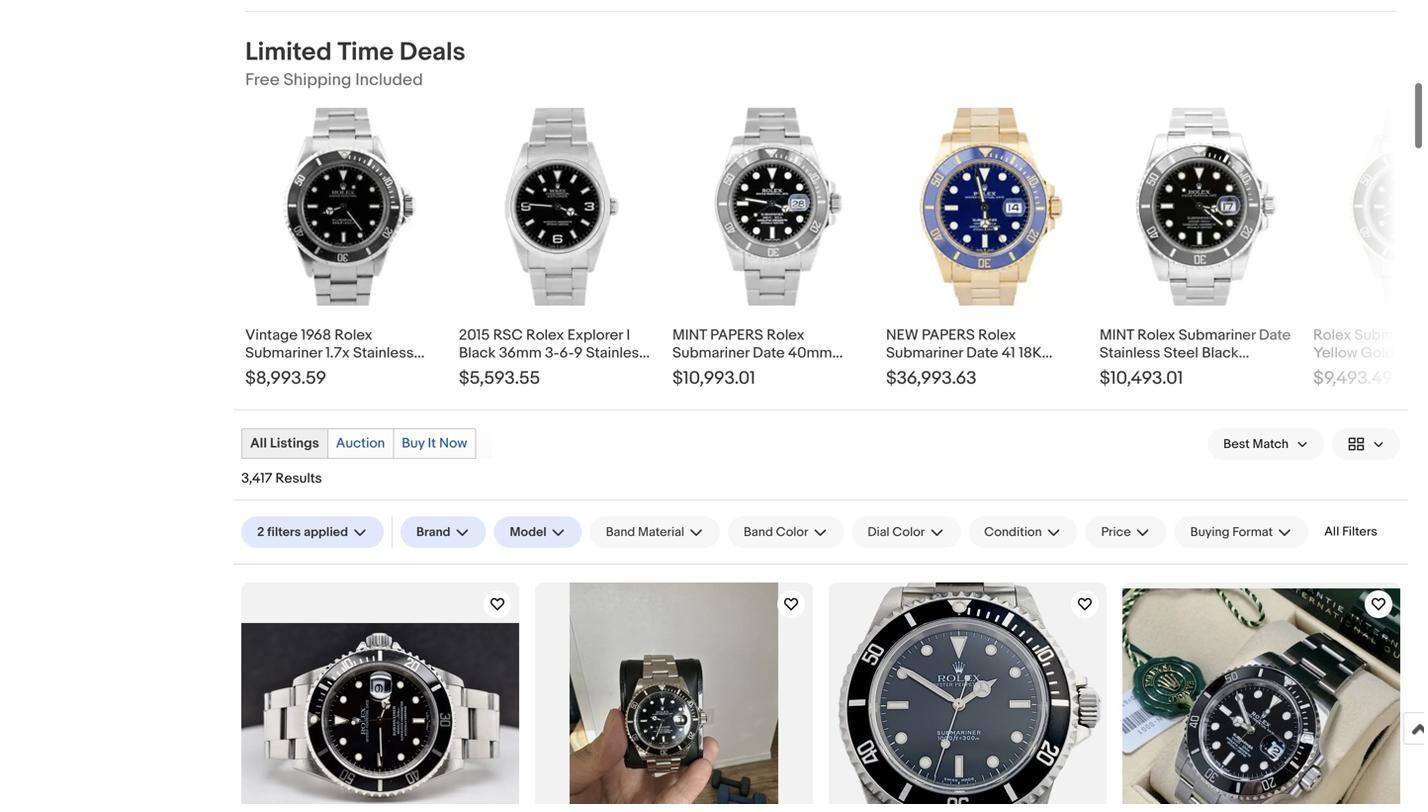 Task type: describe. For each thing, give the bounding box(es) containing it.
free
[[245, 70, 280, 91]]

all filters
[[1324, 524, 1378, 540]]

best
[[1224, 436, 1250, 452]]

submarine
[[1355, 326, 1424, 344]]

brand
[[416, 524, 450, 540]]

all listings link
[[242, 429, 327, 458]]

$8,993.59 link
[[245, 108, 443, 389]]

2 filters applied button
[[241, 516, 384, 548]]

auction
[[336, 435, 385, 452]]

$10,493.01 link
[[1100, 108, 1298, 389]]

explorer
[[567, 326, 623, 344]]

buy it now link
[[394, 429, 475, 458]]

2015 rsc rolex explorer i black 36mm 3-6-9 stainless steel oyster watch 114270
[[459, 326, 647, 380]]

$10,493.01
[[1100, 367, 1183, 389]]

all for all listings
[[250, 435, 267, 452]]

$36,993.63 link
[[886, 108, 1084, 389]]

condition button
[[969, 516, 1078, 548]]

watch
[[546, 362, 588, 380]]

2015
[[459, 326, 490, 344]]

band for band material
[[606, 524, 635, 540]]

6-
[[559, 344, 574, 362]]

$8,993.59
[[245, 367, 326, 389]]

results
[[275, 470, 322, 487]]

price button
[[1086, 516, 1167, 548]]

3,417
[[241, 470, 272, 487]]

dial color
[[868, 524, 925, 540]]

price
[[1101, 524, 1131, 540]]

band color button
[[728, 516, 844, 548]]

model button
[[494, 516, 582, 548]]

band for band color
[[744, 524, 773, 540]]

2005 rolex submariner date 40mm black dial stainless steel 16610t watch image
[[241, 623, 519, 804]]

filters
[[1342, 524, 1378, 540]]

rolex submariner oyster perpetual 14060 ss black dial mens watch box sticker image
[[833, 583, 1102, 804]]

limited
[[245, 37, 332, 68]]

black
[[459, 344, 496, 362]]

now
[[439, 435, 467, 452]]

buying format button
[[1175, 516, 1309, 548]]

vintage 1968 rolex submariner 1.7x stainless steel 40mm automatic watch 5513 image
[[245, 108, 443, 306]]

band material
[[606, 524, 684, 540]]

buy it now
[[402, 435, 467, 452]]

limited time deals free shipping included
[[245, 37, 465, 91]]

$36,993.63
[[886, 367, 977, 389]]

all filters button
[[1317, 516, 1386, 547]]



Task type: locate. For each thing, give the bounding box(es) containing it.
0 horizontal spatial all
[[250, 435, 267, 452]]

1 horizontal spatial all
[[1324, 524, 1340, 540]]

all listings
[[250, 435, 319, 452]]

condition
[[984, 524, 1042, 540]]

all
[[250, 435, 267, 452], [1324, 524, 1340, 540]]

color right dial
[[893, 524, 925, 540]]

band right material
[[744, 524, 773, 540]]

best match
[[1224, 436, 1289, 452]]

1 horizontal spatial color
[[893, 524, 925, 540]]

rolex inside rolex submarine
[[1313, 326, 1351, 344]]

9
[[574, 344, 583, 362]]

rolex submariner 126610ln silver oyster bracelet with black bezel image
[[1123, 589, 1400, 804]]

color inside dropdown button
[[776, 524, 808, 540]]

color
[[776, 524, 808, 540], [893, 524, 925, 540]]

mint rolex submariner date stainless steel black ceramic 40mm 116610 ln watch image
[[1100, 108, 1298, 306]]

buying format
[[1190, 524, 1273, 540]]

all for all filters
[[1324, 524, 1340, 540]]

36mm
[[499, 344, 542, 362]]

format
[[1233, 524, 1273, 540]]

rsc
[[493, 326, 523, 344]]

all up 3,417
[[250, 435, 267, 452]]

it
[[428, 435, 436, 452]]

3-
[[545, 344, 559, 362]]

band left material
[[606, 524, 635, 540]]

rolex right the rsc
[[526, 326, 564, 344]]

2
[[257, 524, 264, 540]]

i
[[626, 326, 630, 344]]

dial color button
[[852, 516, 961, 548]]

new papers rolex submariner date 41 18k yellow gold blue watch 126618 lb b+p image
[[886, 108, 1084, 306]]

brand button
[[401, 516, 486, 548]]

2 band from the left
[[744, 524, 773, 540]]

applied
[[304, 524, 348, 540]]

color inside "dropdown button"
[[893, 524, 925, 540]]

$10,993.01 link
[[673, 108, 870, 389]]

dial
[[868, 524, 890, 540]]

band material button
[[590, 516, 720, 548]]

0 horizontal spatial band
[[606, 524, 635, 540]]

mint papers rolex submariner date 40mm black ceramic stainless 116610 ln b+p image
[[673, 108, 870, 306]]

auction link
[[328, 429, 393, 458]]

1 horizontal spatial rolex
[[1313, 326, 1351, 344]]

steel
[[459, 362, 494, 380]]

best match button
[[1208, 428, 1324, 460]]

buying
[[1190, 524, 1230, 540]]

filters
[[267, 524, 301, 540]]

2015 rsc rolex explorer i black 36mm 3-6-9 stainless steel oyster watch 114270 image
[[459, 108, 657, 306]]

band color
[[744, 524, 808, 540]]

material
[[638, 524, 684, 540]]

color for band color
[[776, 524, 808, 540]]

$10,993.01
[[673, 367, 756, 389]]

None text field
[[245, 0, 1397, 11]]

$9,493.49
[[1313, 367, 1393, 389]]

2 rolex from the left
[[1313, 326, 1351, 344]]

deals
[[399, 37, 465, 68]]

model
[[510, 524, 547, 540]]

1 rolex from the left
[[526, 326, 564, 344]]

oyster
[[497, 362, 542, 380]]

1 horizontal spatial band
[[744, 524, 773, 540]]

stainless
[[586, 344, 647, 362]]

1 vertical spatial all
[[1324, 524, 1340, 540]]

rolex submarine
[[1313, 326, 1424, 380]]

1 band from the left
[[606, 524, 635, 540]]

listings
[[270, 435, 319, 452]]

3,417 results
[[241, 470, 322, 487]]

rolex submariner men's black watch - 16610 image
[[570, 583, 778, 804]]

2 color from the left
[[893, 524, 925, 540]]

color for dial color
[[893, 524, 925, 540]]

buy
[[402, 435, 425, 452]]

0 horizontal spatial color
[[776, 524, 808, 540]]

2 filters applied
[[257, 524, 348, 540]]

rolex submariner date 18k yellow gold stainless steel black 40mm 16803 watch image
[[1313, 108, 1424, 306]]

0 vertical spatial all
[[250, 435, 267, 452]]

0 horizontal spatial rolex
[[526, 326, 564, 344]]

time
[[337, 37, 394, 68]]

1 color from the left
[[776, 524, 808, 540]]

match
[[1253, 436, 1289, 452]]

all left 'filters' on the right bottom of the page
[[1324, 524, 1340, 540]]

included
[[355, 70, 423, 91]]

shipping
[[283, 70, 352, 91]]

rolex up $9,493.49
[[1313, 326, 1351, 344]]

view: gallery view image
[[1348, 434, 1385, 455]]

all inside button
[[1324, 524, 1340, 540]]

$5,593.55
[[459, 367, 540, 389]]

rolex inside 2015 rsc rolex explorer i black 36mm 3-6-9 stainless steel oyster watch 114270
[[526, 326, 564, 344]]

band
[[606, 524, 635, 540], [744, 524, 773, 540]]

114270
[[592, 362, 636, 380]]

rolex
[[526, 326, 564, 344], [1313, 326, 1351, 344]]

color left dial
[[776, 524, 808, 540]]



Task type: vqa. For each thing, say whether or not it's contained in the screenshot.
Celebrations within the Pokémon Tcg Celebrations Lance'S Charizard V Box
no



